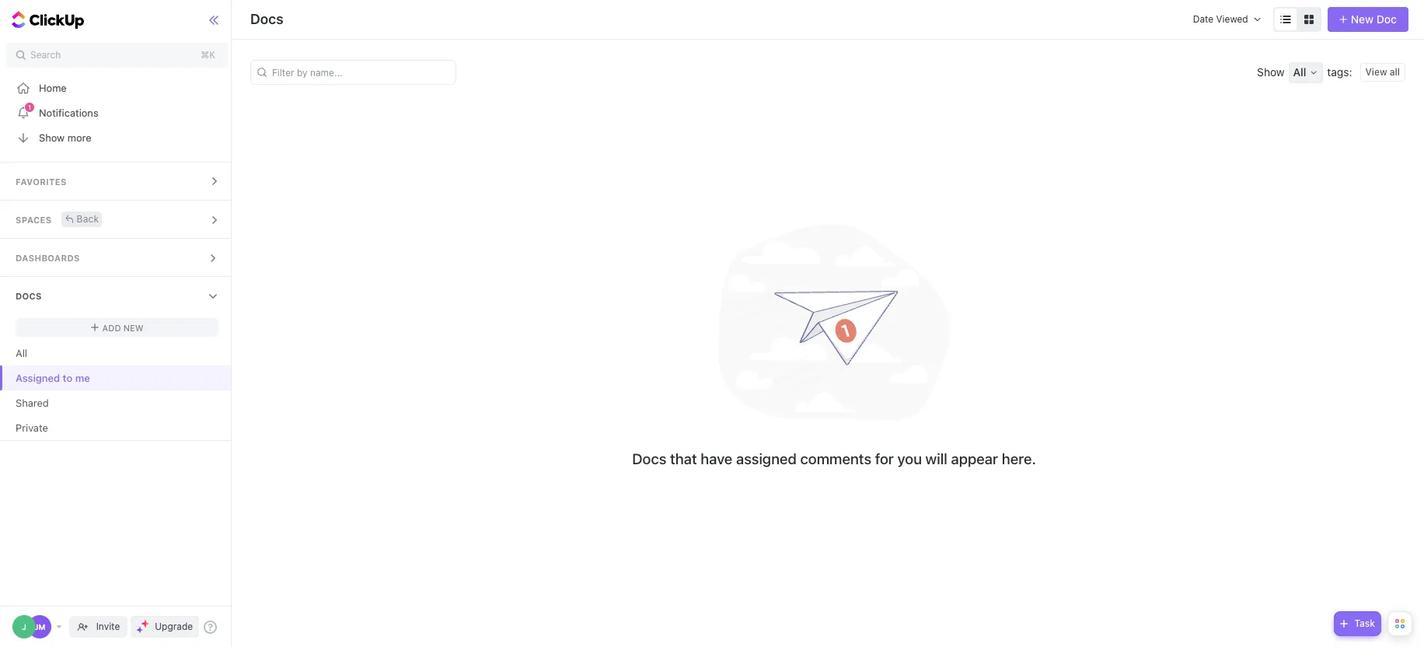 Task type: locate. For each thing, give the bounding box(es) containing it.
1 horizontal spatial show
[[1258, 65, 1285, 79]]

sparkle svg 2 image
[[137, 627, 143, 633]]

search
[[30, 49, 61, 61]]

spaces
[[16, 215, 52, 225]]

0 horizontal spatial show
[[39, 131, 65, 143]]

1 vertical spatial all
[[16, 346, 27, 359]]

view all
[[1366, 66, 1401, 78]]

1
[[28, 103, 31, 111]]

back
[[77, 213, 99, 224]]

home
[[39, 81, 67, 94]]

all
[[1294, 65, 1307, 79], [16, 346, 27, 359]]

show left more
[[39, 131, 65, 143]]

2 horizontal spatial docs
[[632, 450, 667, 467]]

show for show more
[[39, 131, 65, 143]]

all up assigned
[[16, 346, 27, 359]]

assigned
[[736, 450, 797, 467]]

viewed
[[1217, 13, 1249, 25]]

1 vertical spatial docs
[[16, 291, 42, 301]]

jm
[[34, 622, 45, 631]]

1 horizontal spatial all
[[1294, 65, 1307, 79]]

back link
[[61, 211, 102, 227]]

show more
[[39, 131, 91, 143]]

task
[[1355, 617, 1376, 629]]

0 vertical spatial docs
[[250, 11, 284, 27]]

appear
[[951, 450, 999, 467]]

add
[[102, 322, 121, 332]]

1 vertical spatial show
[[39, 131, 65, 143]]

view
[[1366, 66, 1388, 78]]

0 horizontal spatial docs
[[16, 291, 42, 301]]

comments
[[801, 450, 872, 467]]

j jm
[[22, 622, 45, 631]]

more
[[67, 131, 91, 143]]

have
[[701, 450, 733, 467]]

tags
[[1328, 65, 1350, 79]]

docs
[[250, 11, 284, 27], [16, 291, 42, 301], [632, 450, 667, 467]]

sidebar navigation
[[0, 0, 235, 647]]

tags :
[[1328, 65, 1353, 79]]

new doc
[[1351, 12, 1398, 26]]

number of unseen notifications note
[[24, 102, 35, 113]]

Filter by name... text field
[[259, 61, 451, 84]]

0 vertical spatial show
[[1258, 65, 1285, 79]]

all left tags
[[1294, 65, 1307, 79]]

0 horizontal spatial all
[[16, 346, 27, 359]]

0 vertical spatial all
[[1294, 65, 1307, 79]]

notifications
[[39, 106, 99, 119]]

favorites
[[16, 177, 67, 187]]

assigned to me
[[16, 371, 90, 384]]

show
[[1258, 65, 1285, 79], [39, 131, 65, 143]]

show inside sidebar "navigation"
[[39, 131, 65, 143]]

show left all dropdown button
[[1258, 65, 1285, 79]]



Task type: vqa. For each thing, say whether or not it's contained in the screenshot.
Show to the top
yes



Task type: describe. For each thing, give the bounding box(es) containing it.
for
[[875, 450, 894, 467]]

favorites button
[[0, 163, 234, 200]]

new
[[123, 322, 144, 332]]

1 horizontal spatial docs
[[250, 11, 284, 27]]

me
[[75, 371, 90, 384]]

j
[[22, 622, 26, 631]]

all button
[[1289, 62, 1324, 83]]

dashboards
[[16, 253, 80, 263]]

add new
[[102, 322, 144, 332]]

will
[[926, 450, 948, 467]]

docs inside sidebar "navigation"
[[16, 291, 42, 301]]

assigned
[[16, 371, 60, 384]]

upgrade link
[[131, 616, 199, 638]]

all
[[1390, 66, 1401, 78]]

:
[[1350, 65, 1353, 79]]

2 vertical spatial docs
[[632, 450, 667, 467]]

shared
[[16, 396, 49, 409]]

all inside dropdown button
[[1294, 65, 1307, 79]]

all inside sidebar "navigation"
[[16, 346, 27, 359]]

⌘k
[[201, 49, 216, 61]]

to
[[63, 371, 72, 384]]

new
[[1351, 12, 1374, 26]]

docs that have assigned comments for you will appear here.
[[632, 450, 1037, 467]]

sparkle svg 1 image
[[142, 620, 149, 628]]

private
[[16, 421, 48, 434]]

that
[[670, 450, 697, 467]]

date
[[1194, 13, 1214, 25]]

here.
[[1002, 450, 1037, 467]]

invite
[[96, 621, 120, 632]]

date viewed
[[1194, 13, 1249, 25]]

home link
[[0, 75, 234, 100]]

upgrade
[[155, 621, 193, 632]]

show for show
[[1258, 65, 1285, 79]]

date viewed button
[[1181, 7, 1267, 32]]

view all button
[[1361, 63, 1406, 82]]

doc
[[1377, 12, 1398, 26]]

you
[[898, 450, 922, 467]]



